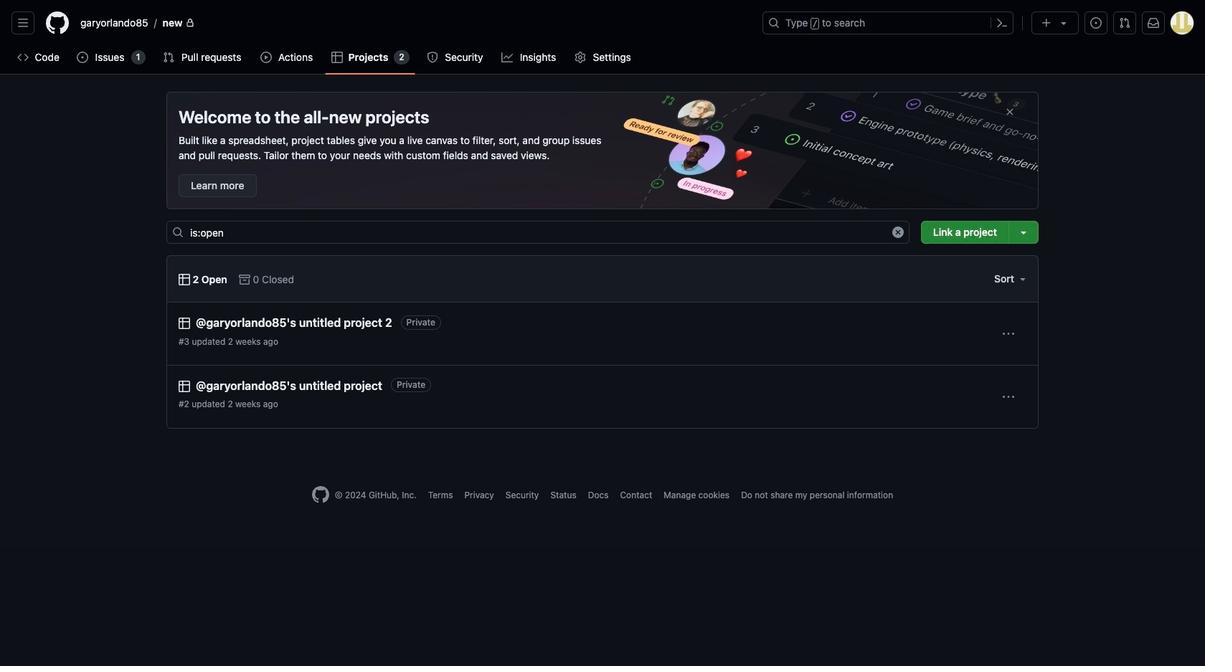 Task type: locate. For each thing, give the bounding box(es) containing it.
0 vertical spatial kebab horizontal image
[[1003, 328, 1014, 340]]

1 vertical spatial triangle down image
[[1017, 273, 1029, 285]]

1 horizontal spatial git pull request image
[[1119, 17, 1131, 29]]

shield image
[[427, 52, 438, 63]]

0 horizontal spatial git pull request image
[[163, 52, 174, 63]]

play image
[[260, 52, 272, 63]]

1 kebab horizontal image from the top
[[1003, 328, 1014, 340]]

1 horizontal spatial homepage image
[[312, 487, 329, 504]]

list
[[75, 11, 754, 34]]

2 kebab horizontal image from the top
[[1003, 391, 1014, 403]]

code image
[[17, 52, 29, 63]]

1 vertical spatial homepage image
[[312, 487, 329, 504]]

table image up table icon
[[179, 274, 190, 285]]

table image right play icon
[[331, 52, 343, 63]]

table image
[[179, 318, 190, 329]]

0 vertical spatial git pull request image
[[1119, 17, 1131, 29]]

1 horizontal spatial triangle down image
[[1058, 17, 1070, 29]]

command palette image
[[996, 17, 1008, 29]]

close image
[[1004, 106, 1016, 118]]

plus image
[[1041, 17, 1052, 29]]

0 vertical spatial triangle down image
[[1058, 17, 1070, 29]]

homepage image
[[46, 11, 69, 34], [312, 487, 329, 504]]

git pull request image
[[1119, 17, 1131, 29], [163, 52, 174, 63]]

git pull request image for issue opened icon
[[163, 52, 174, 63]]

kebab horizontal image for the bottommost table image
[[1003, 391, 1014, 403]]

triangle down image
[[1058, 17, 1070, 29], [1017, 273, 1029, 285]]

table image
[[331, 52, 343, 63], [179, 274, 190, 285], [179, 381, 190, 392]]

kebab horizontal image
[[1003, 328, 1014, 340], [1003, 391, 1014, 403]]

1 vertical spatial kebab horizontal image
[[1003, 391, 1014, 403]]

table image down table icon
[[179, 381, 190, 392]]

0 horizontal spatial triangle down image
[[1017, 273, 1029, 285]]

archive image
[[239, 274, 250, 285]]

lock image
[[185, 19, 194, 27]]

0 vertical spatial homepage image
[[46, 11, 69, 34]]

1 vertical spatial git pull request image
[[163, 52, 174, 63]]



Task type: describe. For each thing, give the bounding box(es) containing it.
graph image
[[501, 52, 513, 63]]

2 vertical spatial table image
[[179, 381, 190, 392]]

issue opened image
[[1090, 17, 1102, 29]]

0 horizontal spatial homepage image
[[46, 11, 69, 34]]

Search all projects text field
[[166, 221, 910, 244]]

issue opened image
[[77, 52, 89, 63]]

1 vertical spatial table image
[[179, 274, 190, 285]]

search image
[[172, 227, 184, 238]]

kebab horizontal image for table icon
[[1003, 328, 1014, 340]]

git pull request image for issue opened image
[[1119, 17, 1131, 29]]

clear image
[[892, 227, 904, 238]]

notifications image
[[1148, 17, 1159, 29]]

0 vertical spatial table image
[[331, 52, 343, 63]]

gear image
[[575, 52, 586, 63]]



Task type: vqa. For each thing, say whether or not it's contained in the screenshot.
the topmost dot fill image
no



